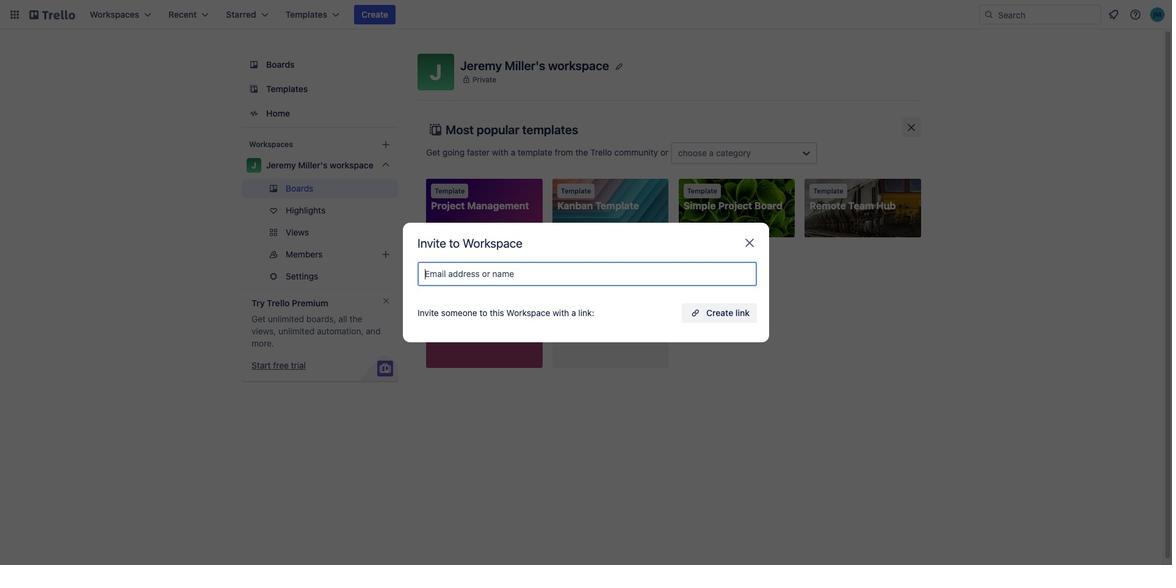 Task type: locate. For each thing, give the bounding box(es) containing it.
template down templates at the left top of the page
[[518, 147, 553, 157]]

1 horizontal spatial the
[[457, 248, 470, 258]]

home link
[[242, 103, 398, 125]]

0 vertical spatial jeremy miller's workspace
[[460, 58, 609, 72]]

0 horizontal spatial jeremy
[[266, 160, 296, 170]]

premium
[[292, 298, 328, 308]]

1 vertical spatial create
[[707, 308, 734, 318]]

1 vertical spatial with
[[553, 308, 569, 318]]

workspace right this
[[507, 308, 550, 318]]

template
[[435, 187, 465, 195], [561, 187, 591, 195], [687, 187, 718, 195], [814, 187, 844, 195], [595, 200, 639, 211]]

invite for invite to workspace
[[418, 236, 446, 250]]

jeremy miller's workspace up highlights link
[[266, 160, 374, 170]]

jeremy
[[460, 58, 502, 72], [266, 160, 296, 170]]

template project management
[[431, 187, 529, 211]]

1 horizontal spatial miller's
[[505, 58, 546, 72]]

template up the kanban
[[561, 187, 591, 195]]

community
[[615, 147, 658, 157]]

try
[[252, 298, 265, 308]]

try trello premium get unlimited boards, all the views, unlimited automation, and more.
[[252, 298, 381, 349]]

2 invite from the top
[[418, 308, 439, 318]]

kanban
[[557, 200, 593, 211]]

template up remote
[[814, 187, 844, 195]]

get left going
[[426, 147, 440, 157]]

0 vertical spatial miller's
[[505, 58, 546, 72]]

project left board
[[718, 200, 752, 211]]

from
[[555, 147, 573, 157]]

new
[[604, 334, 620, 344]]

0 horizontal spatial miller's
[[298, 160, 328, 170]]

1 vertical spatial boards link
[[242, 179, 398, 198]]

0 vertical spatial j
[[430, 59, 442, 84]]

0 vertical spatial to
[[449, 236, 460, 250]]

free
[[273, 360, 289, 371]]

0 horizontal spatial j
[[252, 160, 257, 170]]

j down the 'workspaces'
[[252, 160, 257, 170]]

0 horizontal spatial jeremy miller's workspace
[[266, 160, 374, 170]]

2 project from the left
[[718, 200, 752, 211]]

remote
[[810, 200, 846, 211]]

0 horizontal spatial get
[[252, 314, 266, 324]]

boards link up templates 'link'
[[242, 54, 398, 76]]

0 vertical spatial create
[[362, 9, 388, 20]]

invite to workspace
[[418, 236, 523, 250]]

all
[[339, 314, 347, 324]]

to left the full
[[449, 236, 460, 250]]

template for simple
[[687, 187, 718, 195]]

jeremy up private at the left of page
[[460, 58, 502, 72]]

trello left community
[[591, 147, 612, 157]]

link
[[736, 308, 750, 318]]

highlights
[[286, 205, 326, 216]]

2 horizontal spatial a
[[709, 148, 714, 158]]

miller's
[[505, 58, 546, 72], [298, 160, 328, 170]]

workspace
[[463, 236, 523, 250], [507, 308, 550, 318]]

create link button
[[682, 304, 757, 323]]

jeremy miller's workspace up private at the left of page
[[460, 58, 609, 72]]

create inside primary "element"
[[362, 9, 388, 20]]

1 vertical spatial to
[[480, 308, 488, 318]]

0 vertical spatial boards link
[[242, 54, 398, 76]]

j left private at the left of page
[[430, 59, 442, 84]]

0 horizontal spatial project
[[431, 200, 465, 211]]

a left link:
[[572, 308, 576, 318]]

j inside button
[[430, 59, 442, 84]]

and
[[366, 326, 381, 336]]

template for remote
[[814, 187, 844, 195]]

trial
[[291, 360, 306, 371]]

beyond imagination
[[431, 315, 525, 326]]

full
[[473, 248, 485, 258]]

your boards
[[451, 290, 508, 301]]

0 horizontal spatial with
[[492, 147, 509, 157]]

jeremy down the 'workspaces'
[[266, 160, 296, 170]]

create for create link
[[707, 308, 734, 318]]

1 vertical spatial jeremy miller's workspace
[[266, 160, 374, 170]]

0 vertical spatial unlimited
[[268, 314, 304, 324]]

0 horizontal spatial a
[[511, 147, 516, 157]]

get up views,
[[252, 314, 266, 324]]

project inside template project management
[[431, 200, 465, 211]]

the right from
[[576, 147, 588, 157]]

workspace down management
[[463, 236, 523, 250]]

to
[[449, 236, 460, 250], [480, 308, 488, 318]]

1 horizontal spatial with
[[553, 308, 569, 318]]

1 vertical spatial workspace
[[330, 160, 374, 170]]

start free trial
[[252, 360, 306, 371]]

0 vertical spatial workspace
[[463, 236, 523, 250]]

0 notifications image
[[1107, 7, 1121, 22]]

1 horizontal spatial get
[[426, 147, 440, 157]]

2 horizontal spatial the
[[576, 147, 588, 157]]

1 boards link from the top
[[242, 54, 398, 76]]

template inside template remote team hub
[[814, 187, 844, 195]]

template down going
[[435, 187, 465, 195]]

0 vertical spatial invite
[[418, 236, 446, 250]]

0 horizontal spatial trello
[[267, 298, 290, 308]]

0 vertical spatial trello
[[591, 147, 612, 157]]

boards for first boards link from the bottom
[[286, 183, 313, 194]]

invite
[[418, 236, 446, 250], [418, 308, 439, 318]]

unlimited up views,
[[268, 314, 304, 324]]

link:
[[579, 308, 595, 318]]

primary element
[[0, 0, 1172, 29]]

highlights link
[[242, 201, 398, 220]]

0 vertical spatial the
[[576, 147, 588, 157]]

to left this
[[480, 308, 488, 318]]

0 horizontal spatial to
[[449, 236, 460, 250]]

0 horizontal spatial create
[[362, 9, 388, 20]]

choose
[[678, 148, 707, 158]]

boards link
[[242, 54, 398, 76], [242, 179, 398, 198]]

invite left someone
[[418, 308, 439, 318]]

create
[[362, 9, 388, 20], [707, 308, 734, 318], [576, 334, 602, 344]]

the
[[576, 147, 588, 157], [457, 248, 470, 258], [350, 314, 362, 324]]

trello
[[591, 147, 612, 157], [267, 298, 290, 308]]

0 vertical spatial get
[[426, 147, 440, 157]]

someone
[[441, 308, 477, 318]]

members link
[[242, 245, 398, 264]]

boards
[[266, 59, 295, 70], [286, 183, 313, 194]]

templates
[[266, 84, 308, 94]]

views
[[286, 227, 309, 238]]

create for create new board
[[576, 334, 602, 344]]

invite right add 'icon'
[[418, 236, 446, 250]]

unlimited down boards,
[[278, 326, 315, 336]]

trello inside try trello premium get unlimited boards, all the views, unlimited automation, and more.
[[267, 298, 290, 308]]

create for create
[[362, 9, 388, 20]]

0 vertical spatial with
[[492, 147, 509, 157]]

template up simple in the top right of the page
[[687, 187, 718, 195]]

project
[[431, 200, 465, 211], [718, 200, 752, 211]]

start
[[252, 360, 271, 371]]

1 horizontal spatial jeremy miller's workspace
[[460, 58, 609, 72]]

home
[[266, 108, 290, 118]]

1 vertical spatial boards
[[286, 183, 313, 194]]

0 horizontal spatial the
[[350, 314, 362, 324]]

invite someone to this workspace with a link:
[[418, 308, 595, 318]]

1 invite from the top
[[418, 236, 446, 250]]

j
[[430, 59, 442, 84], [252, 160, 257, 170]]

search image
[[984, 10, 994, 20]]

private
[[473, 75, 497, 84]]

1 vertical spatial get
[[252, 314, 266, 324]]

choose a category
[[678, 148, 751, 158]]

boards,
[[306, 314, 336, 324]]

jeremy miller's workspace
[[460, 58, 609, 72], [266, 160, 374, 170]]

open information menu image
[[1130, 9, 1142, 21]]

beyond imagination link
[[426, 310, 543, 368]]

1 horizontal spatial trello
[[591, 147, 612, 157]]

1 horizontal spatial project
[[718, 200, 752, 211]]

template inside template simple project board
[[687, 187, 718, 195]]

boards up templates
[[266, 59, 295, 70]]

a right choose
[[709, 148, 714, 158]]

template kanban template
[[557, 187, 639, 211]]

1 project from the left
[[431, 200, 465, 211]]

0 vertical spatial boards
[[266, 59, 295, 70]]

workspace
[[548, 58, 609, 72], [330, 160, 374, 170]]

project up invite to workspace
[[431, 200, 465, 211]]

0 vertical spatial jeremy
[[460, 58, 502, 72]]

2 horizontal spatial create
[[707, 308, 734, 318]]

workspace up highlights link
[[330, 160, 374, 170]]

management
[[467, 200, 529, 211]]

a down most popular templates
[[511, 147, 516, 157]]

1 horizontal spatial j
[[430, 59, 442, 84]]

unlimited
[[268, 314, 304, 324], [278, 326, 315, 336]]

0 horizontal spatial workspace
[[330, 160, 374, 170]]

the for try trello premium get unlimited boards, all the views, unlimited automation, and more.
[[350, 314, 362, 324]]

with left link:
[[553, 308, 569, 318]]

the inside try trello premium get unlimited boards, all the views, unlimited automation, and more.
[[350, 314, 362, 324]]

template for project
[[435, 187, 465, 195]]

2 boards link from the top
[[242, 179, 398, 198]]

boards link up highlights link
[[242, 179, 398, 198]]

template inside template project management
[[435, 187, 465, 195]]

1 vertical spatial the
[[457, 248, 470, 258]]

get
[[426, 147, 440, 157], [252, 314, 266, 324]]

1 vertical spatial trello
[[267, 298, 290, 308]]

workspace down primary "element"
[[548, 58, 609, 72]]

1 horizontal spatial workspace
[[548, 58, 609, 72]]

2 vertical spatial the
[[350, 314, 362, 324]]

boards up highlights
[[286, 183, 313, 194]]

the right "all"
[[350, 314, 362, 324]]

a
[[511, 147, 516, 157], [709, 148, 714, 158], [572, 308, 576, 318]]

template right the full
[[487, 248, 522, 258]]

with right faster
[[492, 147, 509, 157]]

1 horizontal spatial jeremy
[[460, 58, 502, 72]]

0 vertical spatial template
[[518, 147, 553, 157]]

2 vertical spatial create
[[576, 334, 602, 344]]

trello right "try"
[[267, 298, 290, 308]]

template
[[518, 147, 553, 157], [487, 248, 522, 258]]

close image
[[743, 235, 757, 250]]

1 horizontal spatial create
[[576, 334, 602, 344]]

1 vertical spatial invite
[[418, 308, 439, 318]]

browse the full template gallery link
[[426, 248, 550, 258]]

with
[[492, 147, 509, 157], [553, 308, 569, 318]]

the left the full
[[457, 248, 470, 258]]

boards
[[475, 290, 508, 301]]

board
[[623, 334, 646, 344]]



Task type: vqa. For each thing, say whether or not it's contained in the screenshot.
Beyond Imagination
yes



Task type: describe. For each thing, give the bounding box(es) containing it.
create new board
[[576, 334, 646, 344]]

faster
[[467, 147, 490, 157]]

browse
[[426, 248, 455, 258]]

most
[[446, 123, 474, 137]]

more.
[[252, 338, 274, 349]]

hub
[[877, 200, 896, 211]]

boards for 1st boards link from the top of the page
[[266, 59, 295, 70]]

get going faster with a template from the trello community or
[[426, 147, 671, 157]]

1 vertical spatial jeremy
[[266, 160, 296, 170]]

automation,
[[317, 326, 364, 336]]

members
[[286, 249, 323, 260]]

template right the kanban
[[595, 200, 639, 211]]

template board image
[[247, 82, 261, 96]]

category
[[716, 148, 751, 158]]

1 vertical spatial unlimited
[[278, 326, 315, 336]]

templates
[[522, 123, 578, 137]]

Email address or name text field
[[425, 266, 755, 283]]

popular
[[477, 123, 520, 137]]

0 vertical spatial workspace
[[548, 58, 609, 72]]

switch to… image
[[9, 9, 21, 21]]

imagination
[[469, 315, 525, 326]]

views,
[[252, 326, 276, 336]]

add image
[[379, 247, 393, 262]]

or
[[661, 147, 669, 157]]

most popular templates
[[446, 123, 578, 137]]

template remote team hub
[[810, 187, 896, 211]]

invite for invite someone to this workspace with a link:
[[418, 308, 439, 318]]

j button
[[418, 54, 454, 90]]

home image
[[247, 106, 261, 121]]

1 vertical spatial miller's
[[298, 160, 328, 170]]

jeremy miller (jeremymiller198) image
[[1151, 7, 1165, 22]]

create link
[[707, 308, 750, 318]]

create button
[[354, 5, 396, 24]]

get inside try trello premium get unlimited boards, all the views, unlimited automation, and more.
[[252, 314, 266, 324]]

template for kanban
[[561, 187, 591, 195]]

workspaces
[[249, 140, 293, 149]]

team
[[849, 200, 874, 211]]

your
[[451, 290, 472, 301]]

gallery
[[524, 248, 550, 258]]

1 vertical spatial j
[[252, 160, 257, 170]]

settings link
[[242, 267, 398, 286]]

create a workspace image
[[379, 137, 393, 152]]

views link
[[242, 223, 398, 242]]

templates link
[[242, 78, 398, 100]]

Search field
[[994, 5, 1101, 24]]

going
[[443, 147, 465, 157]]

settings
[[286, 271, 318, 282]]

simple
[[684, 200, 716, 211]]

template simple project board
[[684, 187, 783, 211]]

this
[[490, 308, 504, 318]]

board
[[755, 200, 783, 211]]

1 horizontal spatial to
[[480, 308, 488, 318]]

beyond
[[431, 315, 467, 326]]

1 horizontal spatial a
[[572, 308, 576, 318]]

board image
[[247, 57, 261, 72]]

browse the full template gallery
[[426, 248, 550, 258]]

1 vertical spatial workspace
[[507, 308, 550, 318]]

1 vertical spatial template
[[487, 248, 522, 258]]

the for get going faster with a template from the trello community or
[[576, 147, 588, 157]]

project inside template simple project board
[[718, 200, 752, 211]]

start free trial button
[[252, 360, 306, 372]]



